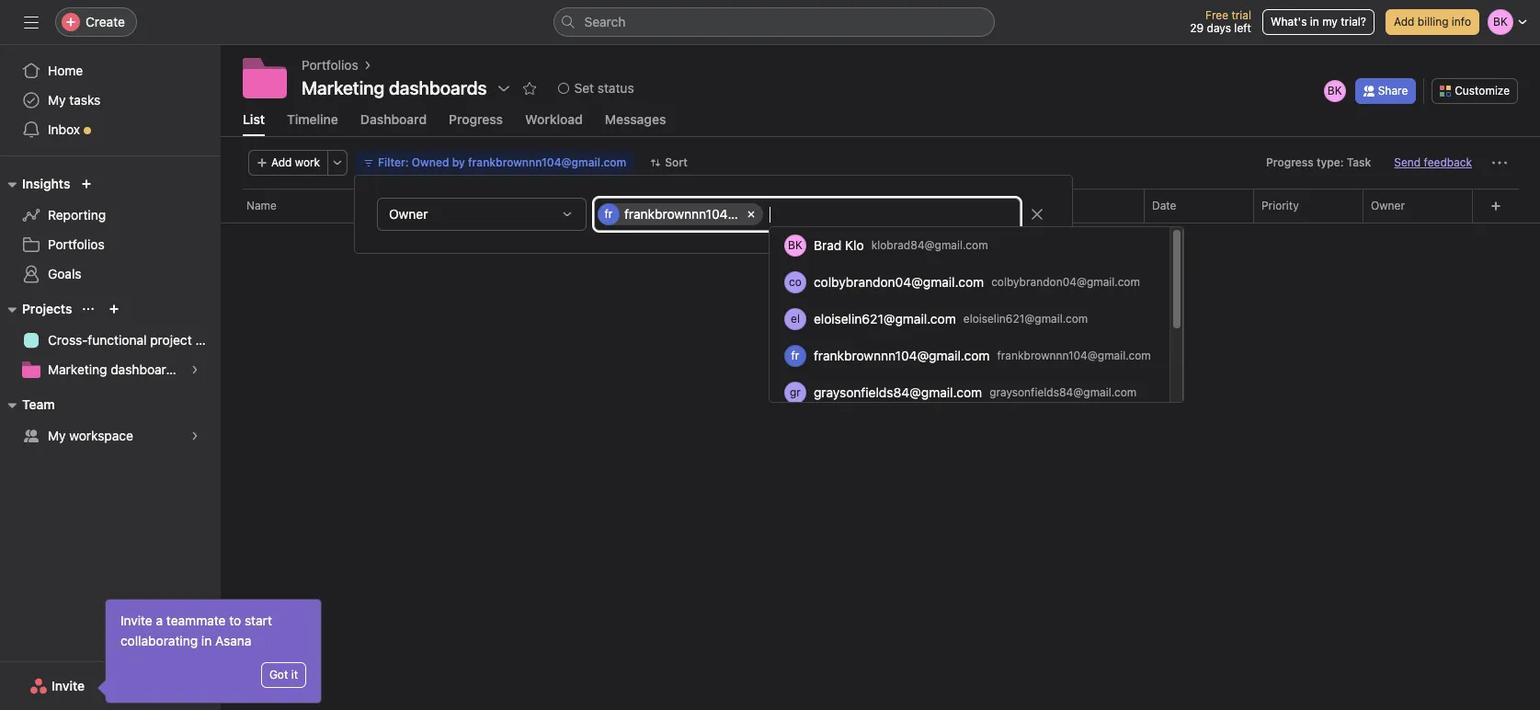Task type: vqa. For each thing, say whether or not it's contained in the screenshot.
topmost this
no



Task type: describe. For each thing, give the bounding box(es) containing it.
team button
[[0, 394, 55, 416]]

my workspace link
[[11, 421, 210, 451]]

2 row from the top
[[221, 222, 1541, 224]]

marketing
[[48, 361, 107, 377]]

messages link
[[605, 111, 666, 136]]

search button
[[553, 7, 995, 37]]

my tasks link
[[11, 86, 210, 115]]

add work
[[271, 155, 320, 169]]

inbox link
[[11, 115, 210, 144]]

portfolios inside 'insights' element
[[48, 236, 105, 252]]

add billing info
[[1394, 15, 1472, 29]]

send feedback link
[[1395, 155, 1473, 171]]

to
[[229, 613, 241, 628]]

see details, marketing dashboards image
[[189, 364, 201, 375]]

create button
[[55, 7, 137, 37]]

days
[[1207, 21, 1232, 35]]

frankbrownnn104@gmail.com inside frankbrownnn104@gmail.com cell
[[625, 206, 801, 222]]

filter: owned by frankbrownnn104@gmail.com button
[[355, 150, 635, 176]]

name
[[247, 199, 277, 212]]

tasks
[[69, 92, 101, 108]]

invite for invite
[[52, 678, 85, 694]]

search list box
[[553, 7, 995, 37]]

start
[[245, 613, 272, 628]]

projects
[[22, 301, 72, 316]]

trial?
[[1341, 15, 1367, 29]]

my
[[1323, 15, 1338, 29]]

teammate
[[166, 613, 226, 628]]

my for my workspace
[[48, 428, 66, 443]]

customize
[[1455, 83, 1510, 97]]

global element
[[0, 45, 221, 155]]

marketing dashboards
[[48, 361, 181, 377]]

work
[[295, 155, 320, 169]]

list link
[[243, 111, 265, 136]]

invite button
[[18, 670, 97, 703]]

owner inside owner popup button
[[389, 206, 428, 222]]

dashboards
[[111, 361, 181, 377]]

priority
[[1262, 199, 1299, 212]]

owner inside row
[[1371, 199, 1405, 212]]

add for add billing info
[[1394, 15, 1415, 29]]

new image
[[81, 178, 92, 189]]

filter:
[[378, 155, 409, 169]]

create
[[86, 14, 125, 29]]

functional
[[88, 332, 147, 348]]

see details, my workspace image
[[189, 430, 201, 441]]

more actions image
[[332, 157, 343, 168]]

set status button
[[550, 75, 643, 101]]

plan
[[195, 332, 221, 348]]

task progress
[[969, 199, 1042, 212]]

free
[[1206, 8, 1229, 22]]

progress for progress type: task
[[1267, 155, 1314, 169]]

project
[[150, 332, 192, 348]]

goals link
[[11, 259, 210, 289]]

home
[[48, 63, 83, 78]]

workload link
[[525, 111, 583, 136]]

hide sidebar image
[[24, 15, 39, 29]]

info
[[1452, 15, 1472, 29]]

collaborating
[[120, 633, 198, 648]]

type:
[[1317, 155, 1344, 169]]

add billing info button
[[1386, 9, 1480, 35]]

1 vertical spatial portfolios link
[[11, 230, 210, 259]]

in inside button
[[1310, 15, 1320, 29]]

add work button
[[248, 150, 328, 176]]

free trial 29 days left
[[1190, 8, 1252, 35]]

1 horizontal spatial portfolios link
[[302, 55, 358, 75]]

by
[[452, 155, 465, 169]]

got
[[269, 668, 288, 682]]

list
[[243, 111, 265, 127]]

my workspace
[[48, 428, 133, 443]]

29
[[1190, 21, 1204, 35]]

invite for invite a teammate to start collaborating in asana got it
[[120, 613, 152, 628]]

home link
[[11, 56, 210, 86]]

insights element
[[0, 167, 221, 292]]

timeline link
[[287, 111, 338, 136]]

send
[[1395, 155, 1421, 169]]

search
[[585, 14, 626, 29]]

new project or portfolio image
[[109, 304, 120, 315]]



Task type: locate. For each thing, give the bounding box(es) containing it.
0 vertical spatial add
[[1394, 15, 1415, 29]]

1 vertical spatial invite
[[52, 678, 85, 694]]

cross-functional project plan
[[48, 332, 221, 348]]

portfolios up timeline
[[302, 57, 358, 73]]

invite inside button
[[52, 678, 85, 694]]

in left the my
[[1310, 15, 1320, 29]]

what's
[[1271, 15, 1307, 29]]

sort button
[[642, 150, 696, 176]]

0 vertical spatial my
[[48, 92, 66, 108]]

set
[[574, 80, 594, 96]]

set status
[[574, 80, 634, 96]]

1 vertical spatial portfolios
[[48, 236, 105, 252]]

1 horizontal spatial invite
[[120, 613, 152, 628]]

1 horizontal spatial owner
[[1371, 199, 1405, 212]]

what's in my trial? button
[[1263, 9, 1375, 35]]

add to starred image
[[522, 81, 537, 96]]

1 horizontal spatial in
[[1310, 15, 1320, 29]]

0 vertical spatial in
[[1310, 15, 1320, 29]]

show options image
[[496, 81, 511, 96]]

add for add work
[[271, 155, 292, 169]]

1 horizontal spatial progress
[[1267, 155, 1314, 169]]

frankbrownnn104@gmail.com cell
[[598, 203, 801, 225]]

1 vertical spatial task
[[969, 199, 993, 212]]

projects button
[[0, 298, 72, 320]]

progress
[[996, 199, 1042, 212]]

projects element
[[0, 292, 221, 388]]

filter: owned by frankbrownnn104@gmail.com
[[378, 155, 627, 169]]

what's in my trial?
[[1271, 15, 1367, 29]]

it
[[291, 668, 298, 682]]

billing
[[1418, 15, 1449, 29]]

1 vertical spatial progress
[[1267, 155, 1314, 169]]

1 vertical spatial my
[[48, 428, 66, 443]]

0 horizontal spatial in
[[201, 633, 212, 648]]

my for my tasks
[[48, 92, 66, 108]]

cross-
[[48, 332, 88, 348]]

workload
[[525, 111, 583, 127]]

my inside global element
[[48, 92, 66, 108]]

invite a teammate to start collaborating in asana got it
[[120, 613, 298, 682]]

add
[[1394, 15, 1415, 29], [271, 155, 292, 169]]

0 vertical spatial portfolios
[[302, 57, 358, 73]]

bk
[[1328, 83, 1342, 97]]

row containing name
[[221, 189, 1541, 223]]

progress inside dropdown button
[[1267, 155, 1314, 169]]

0 vertical spatial frankbrownnn104@gmail.com
[[468, 155, 627, 169]]

2 my from the top
[[48, 428, 66, 443]]

trial
[[1232, 8, 1252, 22]]

marketing dashboards
[[302, 77, 487, 98]]

frankbrownnn104@gmail.com down sort at the left top of the page
[[625, 206, 801, 222]]

share button
[[1355, 78, 1417, 103]]

1 my from the top
[[48, 92, 66, 108]]

feedback
[[1424, 155, 1473, 169]]

fr
[[605, 207, 613, 221]]

portfolios down reporting
[[48, 236, 105, 252]]

portfolios
[[302, 57, 358, 73], [48, 236, 105, 252]]

0 vertical spatial task
[[1347, 155, 1372, 169]]

0 vertical spatial portfolios link
[[302, 55, 358, 75]]

0 horizontal spatial invite
[[52, 678, 85, 694]]

add field image
[[1491, 201, 1502, 212]]

owned
[[412, 155, 449, 169]]

0 horizontal spatial progress
[[449, 111, 503, 127]]

0 horizontal spatial owner
[[389, 206, 428, 222]]

workspace
[[69, 428, 133, 443]]

portfolios link
[[302, 55, 358, 75], [11, 230, 210, 259]]

a
[[156, 613, 163, 628]]

1 horizontal spatial add
[[1394, 15, 1415, 29]]

my inside teams element
[[48, 428, 66, 443]]

my down 'team'
[[48, 428, 66, 443]]

0 horizontal spatial task
[[969, 199, 993, 212]]

my
[[48, 92, 66, 108], [48, 428, 66, 443]]

status
[[786, 199, 820, 212]]

date
[[1152, 199, 1177, 212]]

my left tasks at the left
[[48, 92, 66, 108]]

0 horizontal spatial portfolios
[[48, 236, 105, 252]]

invite inside invite a teammate to start collaborating in asana got it
[[120, 613, 152, 628]]

team
[[22, 396, 55, 412]]

progress type: task button
[[1258, 150, 1380, 176]]

task right type:
[[1347, 155, 1372, 169]]

reporting
[[48, 207, 106, 223]]

in inside invite a teammate to start collaborating in asana got it
[[201, 633, 212, 648]]

customize button
[[1432, 78, 1519, 103]]

frankbrownnn104@gmail.com inside filter: owned by frankbrownnn104@gmail.com "dropdown button"
[[468, 155, 627, 169]]

asana
[[215, 633, 252, 648]]

owner down filter:
[[389, 206, 428, 222]]

share
[[1378, 83, 1408, 97]]

1 row from the top
[[221, 189, 1541, 223]]

progress
[[449, 111, 503, 127], [1267, 155, 1314, 169]]

dashboard link
[[360, 111, 427, 136]]

add left work
[[271, 155, 292, 169]]

show options, current sort, top image
[[83, 304, 94, 315]]

progress down show options icon
[[449, 111, 503, 127]]

inbox
[[48, 121, 80, 137]]

timeline
[[287, 111, 338, 127]]

task left progress
[[969, 199, 993, 212]]

portfolios link down reporting
[[11, 230, 210, 259]]

send feedback
[[1395, 155, 1473, 169]]

0 vertical spatial invite
[[120, 613, 152, 628]]

teams element
[[0, 388, 221, 454]]

add left billing
[[1394, 15, 1415, 29]]

insights
[[22, 176, 70, 191]]

goals
[[48, 266, 81, 281]]

progress link
[[449, 111, 503, 136]]

1 vertical spatial add
[[271, 155, 292, 169]]

invite a teammate to start collaborating in asana tooltip
[[100, 600, 321, 703]]

invite
[[120, 613, 152, 628], [52, 678, 85, 694]]

left
[[1235, 21, 1252, 35]]

1 horizontal spatial portfolios
[[302, 57, 358, 73]]

owner button
[[377, 198, 587, 231]]

dashboard
[[360, 111, 427, 127]]

1 horizontal spatial task
[[1347, 155, 1372, 169]]

remove image
[[1030, 207, 1045, 222]]

got it button
[[261, 662, 306, 688]]

cross-functional project plan link
[[11, 326, 221, 355]]

portfolios link up timeline
[[302, 55, 358, 75]]

progress left type:
[[1267, 155, 1314, 169]]

task
[[1347, 155, 1372, 169], [969, 199, 993, 212]]

row
[[221, 189, 1541, 223], [221, 222, 1541, 224]]

task inside dropdown button
[[1347, 155, 1372, 169]]

frankbrownnn104@gmail.com down "workload" link
[[468, 155, 627, 169]]

in down teammate
[[201, 633, 212, 648]]

owner down send at the top
[[1371, 199, 1405, 212]]

my tasks
[[48, 92, 101, 108]]

progress type: task
[[1267, 155, 1372, 169]]

messages
[[605, 111, 666, 127]]

status
[[598, 80, 634, 96]]

1 vertical spatial frankbrownnn104@gmail.com
[[625, 206, 801, 222]]

marketing dashboards link
[[11, 355, 210, 384]]

progress for progress
[[449, 111, 503, 127]]

more actions image
[[1493, 155, 1508, 170]]

None text field
[[770, 203, 784, 225]]

reporting link
[[11, 201, 210, 230]]

0 vertical spatial progress
[[449, 111, 503, 127]]

0 horizontal spatial add
[[271, 155, 292, 169]]

0 horizontal spatial portfolios link
[[11, 230, 210, 259]]

1 vertical spatial in
[[201, 633, 212, 648]]

sort
[[665, 155, 688, 169]]



